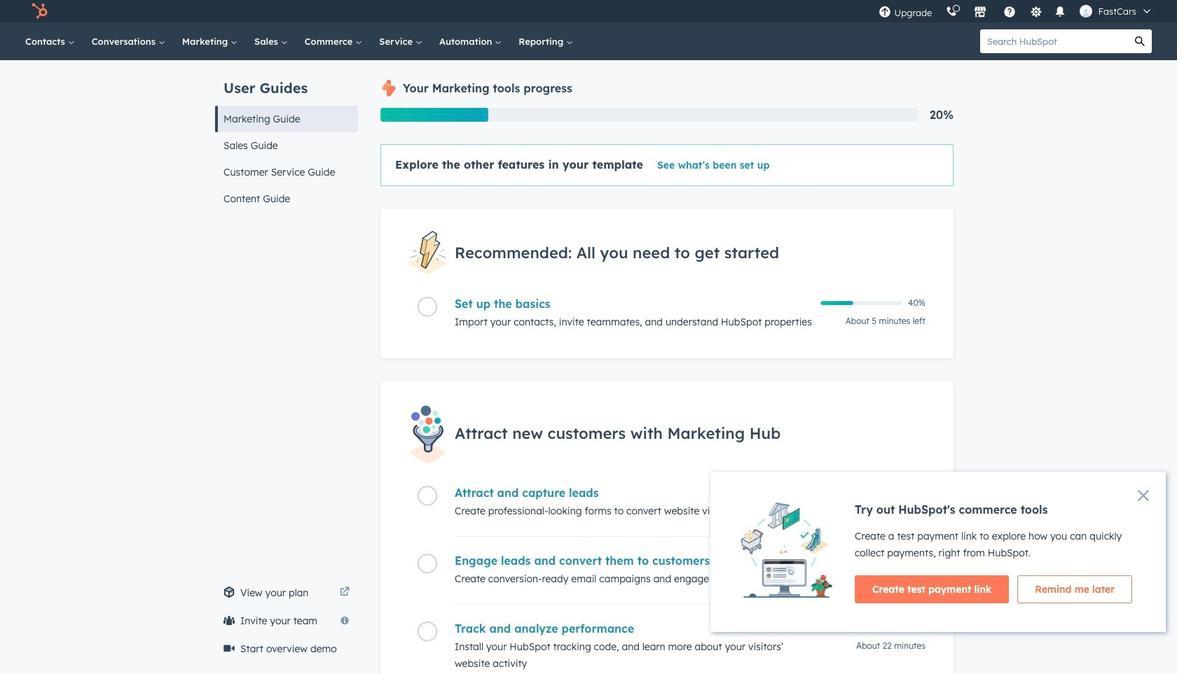 Task type: describe. For each thing, give the bounding box(es) containing it.
user guides element
[[215, 60, 358, 212]]

marketplaces image
[[975, 6, 987, 19]]

Search HubSpot search field
[[981, 29, 1128, 53]]

link opens in a new window image
[[340, 585, 350, 602]]



Task type: vqa. For each thing, say whether or not it's contained in the screenshot.
topmost unique
no



Task type: locate. For each thing, give the bounding box(es) containing it.
christina overa image
[[1080, 5, 1093, 18]]

menu
[[872, 0, 1161, 22]]

close image
[[1138, 491, 1149, 502]]

[object object] complete progress bar
[[821, 302, 854, 306]]

link opens in a new window image
[[340, 588, 350, 599]]

progress bar
[[381, 108, 488, 122]]



